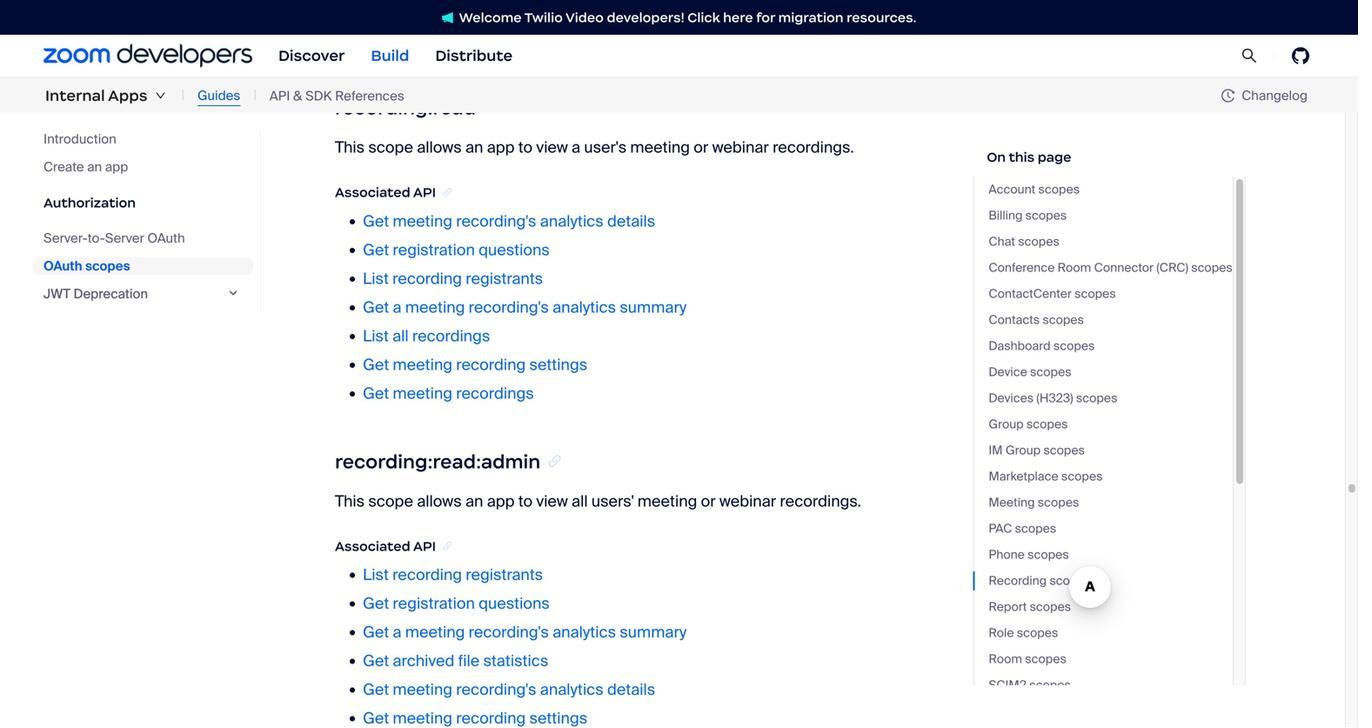 Task type: vqa. For each thing, say whether or not it's contained in the screenshot.
zoom support center link at the left of the page
no



Task type: locate. For each thing, give the bounding box(es) containing it.
1 get meeting recording's analytics details link from the top
[[363, 211, 656, 231]]

link 45deg image
[[442, 538, 454, 555]]

all left users'
[[572, 492, 588, 512]]

recording up get meeting recordings link on the bottom
[[456, 355, 526, 375]]

scopes down 'marketplace scopes' at right bottom
[[1038, 495, 1080, 511]]

1 vertical spatial registrants
[[466, 566, 543, 586]]

1 get registration questions link from the top
[[363, 240, 550, 260]]

scopes for device scopes
[[1031, 364, 1072, 380]]

2 vertical spatial app
[[487, 492, 515, 512]]

recording's
[[456, 211, 537, 231], [469, 298, 549, 318], [469, 623, 549, 643], [456, 680, 537, 700]]

details inside "get meeting recording's analytics details get registration questions list recording registrants get a meeting recording's analytics summary list all recordings get meeting recording settings get meeting recordings"
[[608, 211, 656, 231]]

3 list from the top
[[363, 566, 389, 586]]

meeting for meeting sdk
[[49, 154, 95, 170]]

1 vertical spatial api
[[413, 184, 436, 201]]

dashboard
[[989, 338, 1051, 354]]

summary inside "get meeting recording's analytics details get registration questions list recording registrants get a meeting recording's analytics summary list all recordings get meeting recording settings get meeting recordings"
[[620, 298, 687, 318]]

questions
[[479, 240, 550, 260], [479, 594, 550, 614]]

2 summary from the top
[[620, 623, 687, 643]]

scopes up recording scopes
[[1028, 547, 1070, 563]]

contact center
[[49, 265, 135, 281]]

to for a
[[519, 138, 533, 158]]

1 view from the top
[[537, 138, 568, 158]]

scope down recording:read
[[369, 138, 414, 158]]

get meeting recording's analytics details link
[[363, 211, 656, 231], [363, 680, 656, 700]]

guides link
[[198, 86, 241, 106]]

zoom down contact
[[49, 293, 82, 309]]

0 vertical spatial summary
[[620, 298, 687, 318]]

this scope allows an app to view all users' meeting or webinar recordings.
[[335, 492, 862, 512]]

1 vertical spatial internal
[[49, 237, 91, 253]]

meeting
[[49, 154, 95, 170], [989, 495, 1036, 511]]

scope down "recording:read:admin"
[[369, 492, 414, 512]]

1 vertical spatial summary
[[620, 623, 687, 643]]

1 horizontal spatial phone
[[989, 547, 1025, 563]]

settings
[[530, 355, 588, 375]]

apps left down icon
[[108, 86, 148, 105]]

zoom
[[49, 182, 82, 198], [49, 293, 82, 309]]

2 registrants from the top
[[466, 566, 543, 586]]

allows
[[417, 138, 462, 158], [417, 492, 462, 512]]

1 vertical spatial video
[[49, 126, 81, 142]]

meeting down introduction in the top left of the page
[[49, 154, 95, 170]]

scopes for chat scopes
[[1019, 234, 1060, 250]]

1 registration from the top
[[393, 240, 475, 260]]

on
[[988, 149, 1006, 165]]

1 list from the top
[[363, 269, 389, 289]]

device scopes link
[[989, 363, 1233, 382]]

allows down recording:read
[[417, 138, 462, 158]]

menu
[[33, 131, 261, 313]]

0 vertical spatial video
[[566, 9, 604, 26]]

registrants inside list recording registrants get registration questions get a meeting recording's analytics summary get archived file statistics get meeting recording's analytics details
[[466, 566, 543, 586]]

apps up the center on the left
[[94, 237, 123, 253]]

scopes up scim2 scopes
[[1026, 652, 1067, 668]]

view left "user's"
[[537, 138, 568, 158]]

0 vertical spatial sdk
[[306, 87, 332, 104]]

0 horizontal spatial room
[[989, 652, 1023, 668]]

chat scopes link
[[989, 232, 1233, 252]]

1 vertical spatial all
[[572, 492, 588, 512]]

webinar
[[713, 138, 769, 158], [720, 492, 777, 512]]

0 vertical spatial questions
[[479, 240, 550, 260]]

a up list all recordings link
[[393, 298, 402, 318]]

2 details from the top
[[608, 680, 656, 700]]

2 allows from the top
[[417, 492, 462, 512]]

(h323)
[[1037, 390, 1074, 407]]

1 vertical spatial list
[[363, 326, 389, 346]]

1 vertical spatial registration
[[393, 594, 475, 614]]

app for this scope allows an app to view all users' meeting or webinar recordings.
[[487, 492, 515, 512]]

0 vertical spatial zoom
[[49, 182, 82, 198]]

0 vertical spatial registration
[[393, 240, 475, 260]]

recording down link 45deg icon
[[393, 566, 462, 586]]

scim2
[[989, 678, 1027, 694]]

scopes up deprecation
[[85, 258, 130, 275]]

video inside "link"
[[566, 9, 604, 26]]

1 vertical spatial this
[[335, 492, 365, 512]]

&
[[293, 87, 302, 104]]

2 get from the top
[[363, 240, 389, 260]]

contactcenter scopes
[[989, 286, 1117, 302]]

2 scope from the top
[[369, 492, 414, 512]]

an for this scope allows an app to view all users' meeting or webinar recordings.
[[466, 492, 484, 512]]

to
[[519, 138, 533, 158], [519, 492, 533, 512]]

view left users'
[[537, 492, 568, 512]]

history image
[[1222, 89, 1243, 103]]

recordings.
[[773, 138, 855, 158], [780, 492, 862, 512]]

0 vertical spatial all
[[393, 326, 409, 346]]

meeting inside meeting scopes "link"
[[989, 495, 1036, 511]]

contactcenter scopes link
[[989, 285, 1233, 304]]

scopes down phone scopes link
[[1050, 573, 1092, 589]]

2 to from the top
[[519, 492, 533, 512]]

0 vertical spatial list recording registrants link
[[363, 269, 543, 289]]

0 vertical spatial oauth
[[147, 230, 185, 247]]

im
[[989, 443, 1003, 459]]

2 view from the top
[[537, 492, 568, 512]]

recordings. for this scope allows an app to view a user's meeting or webinar recordings.
[[773, 138, 855, 158]]

scopes down conference room connector (crc) scopes link
[[1075, 286, 1117, 302]]

phone scopes
[[989, 547, 1070, 563]]

1 details from the top
[[608, 211, 656, 231]]

zoom for zoom apps
[[49, 182, 82, 198]]

oauth right server
[[147, 230, 185, 247]]

a left "user's"
[[572, 138, 581, 158]]

3 get from the top
[[363, 298, 389, 318]]

report
[[989, 599, 1028, 616]]

zoom for zoom phone
[[49, 293, 82, 309]]

1 vertical spatial app
[[105, 158, 128, 175]]

1 vertical spatial oauth
[[44, 258, 82, 275]]

2 zoom from the top
[[49, 293, 82, 309]]

1 list recording registrants link from the top
[[363, 269, 543, 289]]

0 vertical spatial to
[[519, 138, 533, 158]]

2 get registration questions link from the top
[[363, 594, 550, 614]]

scopes down page
[[1039, 182, 1080, 198]]

1 vertical spatial recordings.
[[780, 492, 862, 512]]

all
[[393, 326, 409, 346], [572, 492, 588, 512]]

allows down "recording:read:admin"
[[417, 492, 462, 512]]

zoom apps
[[49, 182, 114, 198]]

scopes inside 'link'
[[1075, 286, 1117, 302]]

1 allows from the top
[[417, 138, 462, 158]]

group
[[989, 417, 1024, 433], [1006, 443, 1041, 459]]

get a meeting recording's analytics summary link up "settings"
[[363, 298, 687, 318]]

1 vertical spatial sdk
[[84, 126, 109, 142]]

role scopes
[[989, 626, 1059, 642]]

scopes for oauth scopes
[[85, 258, 130, 275]]

scopes for pac scopes
[[1016, 521, 1057, 537]]

0 vertical spatial phone
[[85, 293, 121, 309]]

group down devices
[[989, 417, 1024, 433]]

1 horizontal spatial link 45deg image
[[482, 96, 499, 120]]

api down recording:read
[[413, 184, 436, 201]]

recordings down 'get meeting recording settings' link
[[456, 384, 534, 404]]

0 horizontal spatial link 45deg image
[[442, 184, 454, 201]]

sdk up meeting sdk
[[84, 126, 109, 142]]

0 vertical spatial internal apps
[[45, 86, 148, 105]]

1 vertical spatial get a meeting recording's analytics summary link
[[363, 623, 687, 643]]

all up get meeting recordings link on the bottom
[[393, 326, 409, 346]]

0 vertical spatial app
[[487, 138, 515, 158]]

to for all
[[519, 492, 533, 512]]

an up zoom apps
[[87, 158, 102, 175]]

scopes inside "link"
[[1026, 208, 1068, 224]]

1 vertical spatial questions
[[479, 594, 550, 614]]

0 vertical spatial get a meeting recording's analytics summary link
[[363, 298, 687, 318]]

github image
[[1293, 47, 1310, 64], [1293, 47, 1310, 64]]

internal up video sdk in the top left of the page
[[45, 86, 105, 105]]

changelog link
[[1222, 87, 1308, 104]]

scopes down im group scopes link
[[1062, 469, 1103, 485]]

link 45deg image for recording:read
[[482, 96, 499, 120]]

2 registration from the top
[[393, 594, 475, 614]]

2 list recording registrants link from the top
[[363, 566, 543, 586]]

1 vertical spatial details
[[608, 680, 656, 700]]

a inside "get meeting recording's analytics details get registration questions list recording registrants get a meeting recording's analytics summary list all recordings get meeting recording settings get meeting recordings"
[[393, 298, 402, 318]]

2 vertical spatial an
[[466, 492, 484, 512]]

1 associated api from the top
[[335, 184, 436, 201]]

scim2 scopes link
[[989, 676, 1233, 696]]

1 vertical spatial internal apps
[[49, 237, 123, 253]]

4 get from the top
[[363, 355, 389, 375]]

an down recording:read
[[466, 138, 484, 158]]

1 horizontal spatial room
[[1058, 260, 1092, 276]]

1 this from the top
[[335, 138, 365, 158]]

1 vertical spatial webinar
[[720, 492, 777, 512]]

0 vertical spatial a
[[572, 138, 581, 158]]

recording up list all recordings link
[[393, 269, 462, 289]]

1 scope from the top
[[369, 138, 414, 158]]

a up archived
[[393, 623, 402, 643]]

scopes for report scopes
[[1030, 599, 1072, 616]]

recordings
[[413, 326, 490, 346], [456, 384, 534, 404]]

changelog
[[1243, 87, 1308, 104]]

this
[[335, 138, 365, 158], [335, 492, 365, 512]]

2 vertical spatial a
[[393, 623, 402, 643]]

a inside list recording registrants get registration questions get a meeting recording's analytics summary get archived file statistics get meeting recording's analytics details
[[393, 623, 402, 643]]

2 vertical spatial sdk
[[98, 154, 123, 170]]

internal up oauth scopes
[[49, 237, 91, 253]]

1 vertical spatial get meeting recording's analytics details link
[[363, 680, 656, 700]]

scopes for contactcenter scopes
[[1075, 286, 1117, 302]]

scopes down room scopes at right bottom
[[1030, 678, 1072, 694]]

0 vertical spatial get meeting recording's analytics details link
[[363, 211, 656, 231]]

associated api down recording:read
[[335, 184, 436, 201]]

1 vertical spatial associated
[[335, 538, 411, 555]]

0 vertical spatial list
[[363, 269, 389, 289]]

connector
[[1095, 260, 1154, 276]]

1 horizontal spatial video
[[566, 9, 604, 26]]

2 horizontal spatial link 45deg image
[[546, 450, 564, 474]]

scopes down devices (h323) scopes
[[1027, 417, 1069, 433]]

0 vertical spatial registrants
[[466, 269, 543, 289]]

scopes down contacts scopes link
[[1054, 338, 1096, 354]]

1 vertical spatial get registration questions link
[[363, 594, 550, 614]]

list recording registrants get registration questions get a meeting recording's analytics summary get archived file statistics get meeting recording's analytics details
[[363, 566, 687, 700]]

9 get from the top
[[363, 680, 389, 700]]

room up contactcenter scopes
[[1058, 260, 1092, 276]]

meeting for meeting scopes
[[989, 495, 1036, 511]]

phone down contact center
[[85, 293, 121, 309]]

0 vertical spatial associated api
[[335, 184, 436, 201]]

0 vertical spatial recordings.
[[773, 138, 855, 158]]

1 questions from the top
[[479, 240, 550, 260]]

an
[[466, 138, 484, 158], [87, 158, 102, 175], [466, 492, 484, 512]]

contacts
[[989, 312, 1040, 328]]

associated api
[[335, 184, 436, 201], [335, 538, 436, 555]]

1 vertical spatial link 45deg image
[[442, 184, 454, 201]]

devices (h323) scopes link
[[989, 389, 1233, 408]]

1 vertical spatial an
[[87, 158, 102, 175]]

list recording registrants link down link 45deg icon
[[363, 566, 543, 586]]

search image
[[1242, 48, 1258, 64], [1242, 48, 1258, 64]]

internal apps up video sdk in the top left of the page
[[45, 86, 148, 105]]

resources.
[[847, 9, 917, 26]]

1 associated from the top
[[335, 184, 411, 201]]

scope for this scope allows an app to view a user's meeting or webinar recordings.
[[369, 138, 414, 158]]

0 vertical spatial scope
[[369, 138, 414, 158]]

list recording registrants link
[[363, 269, 543, 289], [363, 566, 543, 586]]

0 vertical spatial meeting
[[49, 154, 95, 170]]

0 horizontal spatial video
[[49, 126, 81, 142]]

get a meeting recording's analytics summary link up statistics
[[363, 623, 687, 643]]

1 summary from the top
[[620, 298, 687, 318]]

registration up archived
[[393, 594, 475, 614]]

0 horizontal spatial oauth
[[44, 258, 82, 275]]

0 vertical spatial api
[[270, 87, 290, 104]]

0 vertical spatial get registration questions link
[[363, 240, 550, 260]]

get archived file statistics link
[[363, 652, 549, 672]]

this
[[1009, 149, 1035, 165]]

8 get from the top
[[363, 652, 389, 672]]

1 horizontal spatial oauth
[[147, 230, 185, 247]]

1 vertical spatial scope
[[369, 492, 414, 512]]

list recording registrants link up list all recordings link
[[363, 269, 543, 289]]

1 vertical spatial meeting
[[989, 495, 1036, 511]]

scopes up devices (h323) scopes
[[1031, 364, 1072, 380]]

internal apps
[[45, 86, 148, 105], [49, 237, 123, 253]]

sdk right &
[[306, 87, 332, 104]]

1 vertical spatial a
[[393, 298, 402, 318]]

0 vertical spatial view
[[537, 138, 568, 158]]

get registration questions link for list recording registrants
[[363, 594, 550, 614]]

zoom down create at top
[[49, 182, 82, 198]]

0 vertical spatial webinar
[[713, 138, 769, 158]]

apps down "create an app"
[[85, 182, 114, 198]]

2 questions from the top
[[479, 594, 550, 614]]

scopes down meeting scopes
[[1016, 521, 1057, 537]]

room up scim2
[[989, 652, 1023, 668]]

scopes down report scopes
[[1018, 626, 1059, 642]]

1 vertical spatial to
[[519, 492, 533, 512]]

2 vertical spatial link 45deg image
[[546, 450, 564, 474]]

meeting scopes
[[989, 495, 1080, 511]]

scopes for recording scopes
[[1050, 573, 1092, 589]]

list
[[363, 269, 389, 289], [363, 326, 389, 346], [363, 566, 389, 586]]

registration
[[393, 240, 475, 260], [393, 594, 475, 614]]

pac scopes link
[[989, 520, 1233, 539]]

associated api left link 45deg icon
[[335, 538, 436, 555]]

0 horizontal spatial all
[[393, 326, 409, 346]]

scopes down billing scopes
[[1019, 234, 1060, 250]]

oauth
[[147, 230, 185, 247], [44, 258, 82, 275]]

0 vertical spatial this
[[335, 138, 365, 158]]

1 registrants from the top
[[466, 269, 543, 289]]

link 45deg image
[[482, 96, 499, 120], [442, 184, 454, 201], [546, 450, 564, 474]]

2 this from the top
[[335, 492, 365, 512]]

2 vertical spatial apps
[[94, 237, 123, 253]]

this scope allows an app to view a user's meeting or webinar recordings.
[[335, 138, 855, 158]]

recording:read
[[335, 96, 476, 120]]

meeting up "pac scopes"
[[989, 495, 1036, 511]]

contactcenter
[[989, 286, 1072, 302]]

scopes inside menu
[[85, 258, 130, 275]]

sdk down introduction in the top left of the page
[[98, 154, 123, 170]]

questions inside "get meeting recording's analytics details get registration questions list recording registrants get a meeting recording's analytics summary list all recordings get meeting recording settings get meeting recordings"
[[479, 240, 550, 260]]

0 vertical spatial link 45deg image
[[482, 96, 499, 120]]

1 vertical spatial associated api
[[335, 538, 436, 555]]

webinar for this scope allows an app to view all users' meeting or webinar recordings.
[[720, 492, 777, 512]]

1 get from the top
[[363, 211, 389, 231]]

scopes inside "link"
[[1038, 495, 1080, 511]]

authorization
[[44, 195, 136, 211]]

0 vertical spatial details
[[608, 211, 656, 231]]

0 vertical spatial associated
[[335, 184, 411, 201]]

center
[[96, 265, 135, 281]]

2 associated api from the top
[[335, 538, 436, 555]]

api left &
[[270, 87, 290, 104]]

1 vertical spatial list recording registrants link
[[363, 566, 543, 586]]

file
[[458, 652, 480, 672]]

1 vertical spatial zoom
[[49, 293, 82, 309]]

scopes for group scopes
[[1027, 417, 1069, 433]]

internal
[[45, 86, 105, 105], [49, 237, 91, 253]]

1 vertical spatial or
[[701, 492, 716, 512]]

sdk for video sdk
[[84, 126, 109, 142]]

view for all
[[537, 492, 568, 512]]

migration
[[779, 9, 844, 26]]

billing scopes
[[989, 208, 1068, 224]]

video up create at top
[[49, 126, 81, 142]]

associated
[[335, 184, 411, 201], [335, 538, 411, 555]]

scopes down recording scopes
[[1030, 599, 1072, 616]]

scopes down contactcenter scopes
[[1043, 312, 1085, 328]]

get a meeting recording's analytics summary link
[[363, 298, 687, 318], [363, 623, 687, 643]]

1 vertical spatial allows
[[417, 492, 462, 512]]

registration up list all recordings link
[[393, 240, 475, 260]]

this for this scope allows an app to view a user's meeting or webinar recordings.
[[335, 138, 365, 158]]

phone down "pac"
[[989, 547, 1025, 563]]

conference
[[989, 260, 1055, 276]]

0 vertical spatial allows
[[417, 138, 462, 158]]

view
[[537, 138, 568, 158], [537, 492, 568, 512]]

api
[[270, 87, 290, 104], [413, 184, 436, 201], [413, 538, 436, 555]]

1 horizontal spatial meeting
[[989, 495, 1036, 511]]

scopes down account scopes
[[1026, 208, 1068, 224]]

1 zoom from the top
[[49, 182, 82, 198]]

details inside list recording registrants get registration questions get a meeting recording's analytics summary get archived file statistics get meeting recording's analytics details
[[608, 680, 656, 700]]

1 to from the top
[[519, 138, 533, 158]]

0 vertical spatial an
[[466, 138, 484, 158]]

scopes for scim2 scopes
[[1030, 678, 1072, 694]]

scopes for room scopes
[[1026, 652, 1067, 668]]

zoom developer logo image
[[44, 44, 252, 68]]

video right the twilio
[[566, 9, 604, 26]]

integrations
[[49, 209, 116, 225]]

internal apps up oauth scopes
[[49, 237, 123, 253]]

recordings up 'get meeting recording settings' link
[[413, 326, 490, 346]]

oauth down the server-
[[44, 258, 82, 275]]

0 vertical spatial or
[[694, 138, 709, 158]]

room scopes
[[989, 652, 1067, 668]]

associated api for link 45deg image related to associated api
[[335, 184, 436, 201]]

room
[[1058, 260, 1092, 276], [989, 652, 1023, 668]]

apps
[[108, 86, 148, 105], [85, 182, 114, 198], [94, 237, 123, 253]]

group up marketplace
[[1006, 443, 1041, 459]]

0 horizontal spatial meeting
[[49, 154, 95, 170]]

an down "recording:read:admin"
[[466, 492, 484, 512]]

2 vertical spatial list
[[363, 566, 389, 586]]

analytics
[[540, 211, 604, 231], [553, 298, 616, 318], [553, 623, 616, 643], [540, 680, 604, 700]]

scope
[[369, 138, 414, 158], [369, 492, 414, 512]]

api left link 45deg icon
[[413, 538, 436, 555]]



Task type: describe. For each thing, give the bounding box(es) containing it.
questions inside list recording registrants get registration questions get a meeting recording's analytics summary get archived file statistics get meeting recording's analytics details
[[479, 594, 550, 614]]

0 vertical spatial room
[[1058, 260, 1092, 276]]

to-
[[88, 230, 105, 247]]

recording:read:admin
[[335, 450, 541, 474]]

im group scopes
[[989, 443, 1086, 459]]

view for a
[[537, 138, 568, 158]]

marketplace
[[989, 469, 1059, 485]]

billing scopes link
[[989, 206, 1233, 225]]

scopes down device scopes link
[[1077, 390, 1118, 407]]

list all recordings link
[[363, 326, 490, 346]]

introduction
[[44, 131, 116, 148]]

notification image
[[442, 12, 454, 24]]

or for users'
[[701, 492, 716, 512]]

0 horizontal spatial phone
[[85, 293, 121, 309]]

get meeting recordings link
[[363, 384, 534, 404]]

scopes for account scopes
[[1039, 182, 1080, 198]]

welcome
[[459, 9, 522, 26]]

registration inside list recording registrants get registration questions get a meeting recording's analytics summary get archived file statistics get meeting recording's analytics details
[[393, 594, 475, 614]]

registrants inside "get meeting recording's analytics details get registration questions list recording registrants get a meeting recording's analytics summary list all recordings get meeting recording settings get meeting recordings"
[[466, 269, 543, 289]]

2 list from the top
[[363, 326, 389, 346]]

app for this scope allows an app to view a user's meeting or webinar recordings.
[[487, 138, 515, 158]]

allows for this scope allows an app to view a user's meeting or webinar recordings.
[[417, 138, 462, 158]]

this for this scope allows an app to view all users' meeting or webinar recordings.
[[335, 492, 365, 512]]

account scopes link
[[989, 180, 1233, 199]]

0 vertical spatial recording
[[393, 269, 462, 289]]

devices
[[989, 390, 1034, 407]]

summary inside list recording registrants get registration questions get a meeting recording's analytics summary get archived file statistics get meeting recording's analytics details
[[620, 623, 687, 643]]

create an app
[[44, 158, 128, 175]]

chat scopes
[[989, 234, 1060, 250]]

1 get a meeting recording's analytics summary link from the top
[[363, 298, 687, 318]]

get registration questions link for get meeting recording's analytics details
[[363, 240, 550, 260]]

server-
[[44, 230, 88, 247]]

5 get from the top
[[363, 384, 389, 404]]

devices (h323) scopes
[[989, 390, 1118, 407]]

room scopes link
[[989, 650, 1233, 669]]

group scopes link
[[989, 415, 1233, 434]]

contacts scopes
[[989, 312, 1085, 328]]

1 vertical spatial recordings
[[456, 384, 534, 404]]

contact
[[49, 265, 93, 281]]

scopes for meeting scopes
[[1038, 495, 1080, 511]]

create
[[44, 158, 84, 175]]

api & sdk references link
[[270, 86, 405, 106]]

zoom phone
[[49, 293, 121, 309]]

here
[[724, 9, 754, 26]]

on this page
[[988, 149, 1072, 165]]

twilio
[[525, 9, 563, 26]]

report scopes
[[989, 599, 1072, 616]]

click
[[688, 9, 720, 26]]

recording
[[989, 573, 1047, 589]]

report scopes link
[[989, 598, 1233, 617]]

contacts scopes link
[[989, 311, 1233, 330]]

get meeting recording's analytics details get registration questions list recording registrants get a meeting recording's analytics summary list all recordings get meeting recording settings get meeting recordings
[[363, 211, 687, 404]]

deprecation
[[74, 286, 148, 303]]

oauth scopes
[[44, 258, 130, 275]]

recording inside list recording registrants get registration questions get a meeting recording's analytics summary get archived file statistics get meeting recording's analytics details
[[393, 566, 462, 586]]

group scopes
[[989, 417, 1069, 433]]

dashboard scopes
[[989, 338, 1096, 354]]

an inside menu
[[87, 158, 102, 175]]

link 45deg image for associated api
[[442, 184, 454, 201]]

scopes for billing scopes
[[1026, 208, 1068, 224]]

1 vertical spatial phone
[[989, 547, 1025, 563]]

1 vertical spatial apps
[[85, 182, 114, 198]]

scope for this scope allows an app to view all users' meeting or webinar recordings.
[[369, 492, 414, 512]]

webinar for this scope allows an app to view a user's meeting or webinar recordings.
[[713, 138, 769, 158]]

(crc)
[[1157, 260, 1189, 276]]

marketplace scopes
[[989, 469, 1103, 485]]

a for registrants
[[393, 623, 402, 643]]

scopes for marketplace scopes
[[1062, 469, 1103, 485]]

scopes up 'marketplace scopes' at right bottom
[[1044, 443, 1086, 459]]

2 get a meeting recording's analytics summary link from the top
[[363, 623, 687, 643]]

0 vertical spatial group
[[989, 417, 1024, 433]]

im group scopes link
[[989, 441, 1233, 461]]

device scopes
[[989, 364, 1072, 380]]

history image
[[1222, 89, 1236, 103]]

1 vertical spatial room
[[989, 652, 1023, 668]]

2 associated from the top
[[335, 538, 411, 555]]

scopes for role scopes
[[1018, 626, 1059, 642]]

page
[[1038, 149, 1072, 165]]

role
[[989, 626, 1015, 642]]

dashboard scopes link
[[989, 337, 1233, 356]]

phone scopes link
[[989, 546, 1233, 565]]

device
[[989, 364, 1028, 380]]

allows for this scope allows an app to view all users' meeting or webinar recordings.
[[417, 492, 462, 512]]

meeting sdk
[[49, 154, 123, 170]]

recordings. for this scope allows an app to view all users' meeting or webinar recordings.
[[780, 492, 862, 512]]

user's
[[584, 138, 627, 158]]

down image
[[155, 91, 166, 101]]

users'
[[592, 492, 634, 512]]

pac
[[989, 521, 1013, 537]]

welcome twilio video developers! click here for migration resources.
[[459, 9, 917, 26]]

0 vertical spatial apps
[[108, 86, 148, 105]]

2 vertical spatial api
[[413, 538, 436, 555]]

conference room connector (crc) scopes link
[[989, 259, 1233, 278]]

all inside "get meeting recording's analytics details get registration questions list recording registrants get a meeting recording's analytics summary list all recordings get meeting recording settings get meeting recordings"
[[393, 326, 409, 346]]

registration inside "get meeting recording's analytics details get registration questions list recording registrants get a meeting recording's analytics summary list all recordings get meeting recording settings get meeting recordings"
[[393, 240, 475, 260]]

recording scopes
[[989, 573, 1092, 589]]

archived
[[393, 652, 455, 672]]

0 vertical spatial internal
[[45, 86, 105, 105]]

for
[[757, 9, 776, 26]]

guides
[[198, 87, 241, 104]]

menu containing introduction
[[33, 131, 261, 313]]

conference room connector (crc) scopes
[[989, 260, 1233, 276]]

an for this scope allows an app to view a user's meeting or webinar recordings.
[[466, 138, 484, 158]]

list inside list recording registrants get registration questions get a meeting recording's analytics summary get archived file statistics get meeting recording's analytics details
[[363, 566, 389, 586]]

scopes for phone scopes
[[1028, 547, 1070, 563]]

7 get from the top
[[363, 623, 389, 643]]

1 vertical spatial recording
[[456, 355, 526, 375]]

video sdk
[[49, 126, 109, 142]]

0 vertical spatial recordings
[[413, 326, 490, 346]]

jwt
[[44, 286, 70, 303]]

scopes for dashboard scopes
[[1054, 338, 1096, 354]]

app inside menu
[[105, 158, 128, 175]]

recording scopes link
[[989, 572, 1233, 591]]

scopes right (crc)
[[1192, 260, 1233, 276]]

notification image
[[442, 12, 459, 24]]

sdk for meeting sdk
[[98, 154, 123, 170]]

references
[[335, 87, 405, 104]]

6 get from the top
[[363, 594, 389, 614]]

pac scopes
[[989, 521, 1057, 537]]

role scopes link
[[989, 624, 1233, 643]]

billing
[[989, 208, 1023, 224]]

account
[[989, 182, 1036, 198]]

a for allows
[[572, 138, 581, 158]]

get meeting recording settings link
[[363, 355, 588, 375]]

server
[[105, 230, 144, 247]]

1 vertical spatial group
[[1006, 443, 1041, 459]]

scim2 scopes
[[989, 678, 1072, 694]]

link 45deg image for recording:read:admin
[[546, 450, 564, 474]]

meeting scopes link
[[989, 494, 1233, 513]]

scopes for contacts scopes
[[1043, 312, 1085, 328]]

or for user's
[[694, 138, 709, 158]]

chat
[[989, 234, 1016, 250]]

2 get meeting recording's analytics details link from the top
[[363, 680, 656, 700]]

1 horizontal spatial all
[[572, 492, 588, 512]]

marketplace scopes link
[[989, 468, 1233, 487]]

associated api for link 45deg icon
[[335, 538, 436, 555]]



